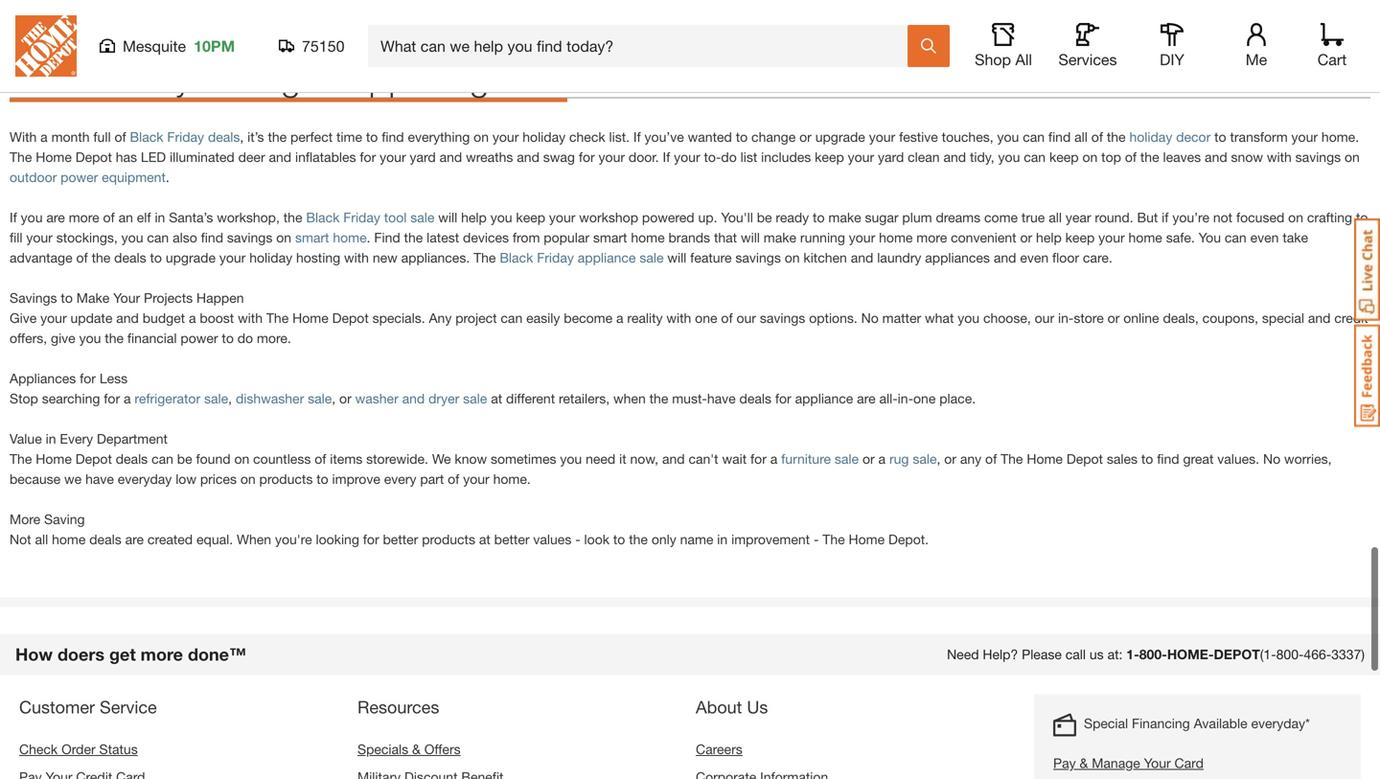 Task type: describe. For each thing, give the bounding box(es) containing it.
latest
[[427, 230, 459, 246]]

clean
[[908, 149, 940, 165]]

friday down popular
[[537, 250, 574, 266]]

the down stockings,
[[92, 250, 110, 266]]

pay & manage your card
[[1053, 755, 1204, 771]]

financial
[[127, 330, 177, 346]]

deals inside the . find the latest devices from popular smart home brands that will make running your home more convenient or help keep your home safe. you can even take advantage of the deals to upgrade your holiday hosting with new appliances. the
[[114, 250, 146, 266]]

store
[[1074, 310, 1104, 326]]

get
[[109, 644, 136, 665]]

all
[[1015, 50, 1032, 69]]

0 vertical spatial in
[[155, 210, 165, 225]]

for down 'time'
[[360, 149, 376, 165]]

swag
[[543, 149, 575, 165]]

services
[[1059, 50, 1117, 69]]

with right reality
[[666, 310, 691, 326]]

outdoor
[[10, 169, 57, 185]]

are inside 'appliances for less stop searching for a refrigerator sale , dishwasher sale , or washer and dryer sale at different retailers, when the must-have deals for appliance are all-in-one place.'
[[857, 391, 876, 407]]

careers link
[[696, 741, 743, 757]]

equipment
[[102, 169, 166, 185]]

value in every department
[[10, 431, 171, 447]]

need
[[586, 451, 616, 467]]

find down services
[[1048, 129, 1071, 145]]

on inside , or any of the home depot sales to find great values. no worries, because we have everyday low prices on products to improve every part of your home.
[[240, 471, 256, 487]]

includes
[[761, 149, 811, 165]]

need help? please call us at: 1-800-home-depot (1-800-466-3337)
[[947, 647, 1365, 662]]

make for sugar
[[828, 210, 861, 225]]

2 vertical spatial will
[[667, 250, 687, 266]]

appliances for less stop searching for a refrigerator sale , dishwasher sale , or washer and dryer sale at different retailers, when the must-have deals for appliance are all-in-one place.
[[10, 371, 980, 407]]

a left reality
[[616, 310, 623, 326]]

. find the latest devices from popular smart home brands that will make running your home more convenient or help keep your home safe. you can even take advantage of the deals to upgrade your holiday hosting with new appliances. the
[[10, 230, 1308, 266]]

find
[[374, 230, 400, 246]]

find right 'time'
[[382, 129, 404, 145]]

to up list
[[736, 129, 748, 145]]

we
[[432, 451, 451, 467]]

sale right 'dryer'
[[463, 391, 487, 407]]

to left make
[[61, 290, 73, 306]]

prices
[[200, 471, 237, 487]]

running
[[800, 230, 845, 246]]

and left credit
[[1308, 310, 1331, 326]]

storewide.
[[366, 451, 428, 467]]

depot.
[[888, 532, 929, 547]]

the inside more saving not all home deals are created equal. when you're looking for better products at better values - look to the only name in improvement - the home depot.
[[629, 532, 648, 547]]

to right sales
[[1141, 451, 1153, 467]]

can up everyday
[[151, 451, 173, 467]]

to inside the . find the latest devices from popular smart home brands that will make running your home more convenient or help keep your home safe. you can even take advantage of the deals to upgrade your holiday hosting with new appliances. the
[[150, 250, 162, 266]]

appliances
[[925, 250, 990, 266]]

live chat image
[[1354, 219, 1380, 321]]

of inside the . find the latest devices from popular smart home brands that will make running your home more convenient or help keep your home safe. you can even take advantage of the deals to upgrade your holiday hosting with new appliances. the
[[76, 250, 88, 266]]

improvement
[[731, 532, 810, 547]]

deals inside more saving not all home deals are created equal. when you're looking for better products at better values - look to the only name in improvement - the home depot.
[[89, 532, 121, 547]]

care.
[[1083, 250, 1112, 266]]

1 800- from the left
[[1139, 647, 1167, 662]]

cart link
[[1311, 23, 1353, 69]]

your up tool
[[380, 149, 406, 165]]

your right transform in the right of the page
[[1291, 129, 1318, 145]]

1 yard from the left
[[410, 149, 436, 165]]

1 horizontal spatial if
[[633, 129, 641, 145]]

0 vertical spatial savings
[[201, 58, 317, 98]]

for up 'furniture' at the right of the page
[[775, 391, 791, 407]]

the inside 'appliances for less stop searching for a refrigerator sale , dishwasher sale , or washer and dryer sale at different retailers, when the must-have deals for appliance are all-in-one place.'
[[649, 391, 668, 407]]

your down round.
[[1098, 230, 1125, 246]]

a inside 'appliances for less stop searching for a refrigerator sale , dishwasher sale , or washer and dryer sale at different retailers, when the must-have deals for appliance are all-in-one place.'
[[124, 391, 131, 407]]

specials.
[[372, 310, 425, 326]]

& for specials
[[412, 741, 421, 757]]

0 horizontal spatial appliance
[[578, 250, 636, 266]]

black up led
[[130, 129, 163, 145]]

of right any
[[985, 451, 997, 467]]

1 smart from the left
[[295, 230, 329, 246]]

sale right tool
[[410, 210, 435, 225]]

1 horizontal spatial upgrade
[[815, 129, 865, 145]]

full
[[93, 129, 111, 145]]

will inside the . find the latest devices from popular smart home brands that will make running your home more convenient or help keep your home safe. you can even take advantage of the deals to upgrade your holiday hosting with new appliances. the
[[741, 230, 760, 246]]

the inside , or any of the home depot sales to find great values. no worries, because we have everyday low prices on products to improve every part of your home.
[[1001, 451, 1023, 467]]

to transform your home. the home depot has led illuminated deer and inflatables for your yard and wreaths and swag for your door. if your to-do list includes keep your yard clean and tidy, you can keep on top of the leaves and snow with savings on outdoor power equipment .
[[10, 129, 1360, 185]]

with a month full of black friday deals , it's the perfect time to find everything on your holiday check list. if you've wanted to change or upgrade your festive touches, you can find all of the holiday decor
[[10, 129, 1211, 145]]

resources
[[357, 697, 439, 718]]

everything
[[408, 129, 470, 145]]

searching
[[42, 391, 100, 407]]

2 vertical spatial if
[[10, 210, 17, 225]]

has
[[116, 149, 137, 165]]

1 horizontal spatial holiday
[[523, 129, 566, 145]]

depot down value in every department
[[75, 451, 112, 467]]

if inside 'to transform your home. the home depot has led illuminated deer and inflatables for your yard and wreaths and swag for your door. if your to-do list includes keep your yard clean and tidy, you can keep on top of the leaves and snow with savings on outdoor power equipment .'
[[663, 149, 670, 165]]

help?
[[983, 647, 1018, 662]]

friday down mesquite
[[102, 58, 191, 98]]

and down everything
[[440, 149, 462, 165]]

check order status
[[19, 741, 138, 757]]

keep left top at the top right of the page
[[1049, 149, 1079, 165]]

the down value
[[10, 451, 32, 467]]

to left "improve"
[[316, 471, 328, 487]]

your left festive on the top
[[869, 129, 895, 145]]

wreaths
[[466, 149, 513, 165]]

for left less
[[80, 371, 96, 386]]

on up wreaths
[[474, 129, 489, 145]]

the up top at the top right of the page
[[1107, 129, 1126, 145]]

power inside savings to make your projects happen give your update and budget a boost with the home depot specials. any project can easily become a reality with one of our savings options. no matter what you choose, our in-store or online deals, coupons, special and credit offers, give you the financial power to do more.
[[181, 330, 218, 346]]

your inside savings to make your projects happen give your update and budget a boost with the home depot specials. any project can easily become a reality with one of our savings options. no matter what you choose, our in-store or online deals, coupons, special and credit offers, give you the financial power to do more.
[[40, 310, 67, 326]]

your up advantage
[[26, 230, 53, 246]]

home inside savings to make your projects happen give your update and budget a boost with the home depot specials. any project can easily become a reality with one of our savings options. no matter what you choose, our in-store or online deals, coupons, special and credit offers, give you the financial power to do more.
[[292, 310, 328, 326]]

retailers,
[[559, 391, 610, 407]]

black down from
[[500, 250, 533, 266]]

the right it's
[[268, 129, 287, 145]]

1 - from the left
[[575, 532, 580, 547]]

appliances
[[10, 371, 76, 386]]

offers
[[424, 741, 461, 757]]

you right touches,
[[997, 129, 1019, 145]]

you're
[[275, 532, 312, 547]]

change
[[751, 129, 796, 145]]

home. inside , or any of the home depot sales to find great values. no worries, because we have everyday low prices on products to improve every part of your home.
[[493, 471, 531, 487]]

, left dishwasher
[[228, 391, 232, 407]]

the inside 'to transform your home. the home depot has led illuminated deer and inflatables for your yard and wreaths and swag for your door. if your to-do list includes keep your yard clean and tidy, you can keep on top of the leaves and snow with savings on outdoor power equipment .'
[[10, 149, 32, 165]]

every
[[60, 431, 93, 447]]

your down sugar
[[849, 230, 875, 246]]

found
[[196, 451, 231, 467]]

happening
[[327, 58, 489, 98]]

when
[[613, 391, 646, 407]]

home up because
[[36, 451, 72, 467]]

diy button
[[1141, 23, 1203, 69]]

time
[[336, 129, 362, 145]]

you down an on the top of the page
[[121, 230, 143, 246]]

friday up illuminated
[[167, 129, 204, 145]]

with up more.
[[238, 310, 263, 326]]

savings down that
[[735, 250, 781, 266]]

2 - from the left
[[814, 532, 819, 547]]

card
[[1175, 755, 1204, 771]]

help inside the . find the latest devices from popular smart home brands that will make running your home more convenient or help keep your home safe. you can even take advantage of the deals to upgrade your holiday hosting with new appliances. the
[[1036, 230, 1062, 246]]

2 yard from the left
[[878, 149, 904, 165]]

your for card
[[1144, 755, 1171, 771]]

now
[[499, 58, 568, 98]]

great
[[1183, 451, 1214, 467]]

savings inside will help you keep your workshop powered up. you'll be ready to make sugar plum dreams come true all year round. but if you're not focused on crafting to fill your stockings, you can also find savings on
[[227, 230, 273, 246]]

need
[[947, 647, 979, 662]]

black friday tool sale link
[[306, 210, 435, 225]]

and down touches,
[[944, 149, 966, 165]]

sales
[[1107, 451, 1138, 467]]

available
[[1194, 716, 1247, 731]]

me button
[[1226, 23, 1287, 69]]

find inside , or any of the home depot sales to find great values. no worries, because we have everyday low prices on products to improve every part of your home.
[[1157, 451, 1179, 467]]

for down "check"
[[579, 149, 595, 165]]

to down the 'boost'
[[222, 330, 234, 346]]

or inside , or any of the home depot sales to find great values. no worries, because we have everyday low prices on products to improve every part of your home.
[[944, 451, 956, 467]]

the right find
[[404, 230, 423, 246]]

for down less
[[104, 391, 120, 407]]

on up the crafting
[[1345, 149, 1360, 165]]

of inside 'to transform your home. the home depot has led illuminated deer and inflatables for your yard and wreaths and swag for your door. if your to-do list includes keep your yard clean and tidy, you can keep on top of the leaves and snow with savings on outdoor power equipment .'
[[1125, 149, 1137, 165]]

black friday deals link
[[130, 129, 240, 145]]

if
[[1162, 210, 1169, 225]]

75150 button
[[279, 36, 345, 56]]

saving
[[44, 511, 85, 527]]

on left kitchen
[[785, 250, 800, 266]]

the inside savings to make your projects happen give your update and budget a boost with the home depot specials. any project can easily become a reality with one of our savings options. no matter what you choose, our in-store or online deals, coupons, special and credit offers, give you the financial power to do more.
[[266, 310, 289, 326]]

the inside the . find the latest devices from popular smart home brands that will make running your home more convenient or help keep your home safe. you can even take advantage of the deals to upgrade your holiday hosting with new appliances. the
[[474, 250, 496, 266]]

deals down the department
[[116, 451, 148, 467]]

of right full
[[114, 129, 126, 145]]

to up running
[[813, 210, 825, 225]]

depot inside , or any of the home depot sales to find great values. no worries, because we have everyday low prices on products to improve every part of your home.
[[1067, 451, 1103, 467]]

savings inside savings to make your projects happen give your update and budget a boost with the home depot specials. any project can easily become a reality with one of our savings options. no matter what you choose, our in-store or online deals, coupons, special and credit offers, give you the financial power to do more.
[[10, 290, 57, 306]]

financing
[[1132, 716, 1190, 731]]

do inside 'to transform your home. the home depot has led illuminated deer and inflatables for your yard and wreaths and swag for your door. if your to-do list includes keep your yard clean and tidy, you can keep on top of the leaves and snow with savings on outdoor power equipment .'
[[721, 149, 737, 165]]

illuminated
[[170, 149, 235, 165]]

to right 'time'
[[366, 129, 378, 145]]

the home depot deals can be found on countless of items storewide. we know sometimes you need it now, and can't wait for a furniture sale or a rug sale
[[10, 451, 937, 467]]

of right the part
[[448, 471, 459, 487]]

all inside more saving not all home deals are created equal. when you're looking for better products at better values - look to the only name in improvement - the home depot.
[[35, 532, 48, 547]]

sale right dishwasher
[[308, 391, 332, 407]]

sale right refrigerator
[[204, 391, 228, 407]]

a left rug
[[878, 451, 886, 467]]

offers,
[[10, 330, 47, 346]]

convenient
[[951, 230, 1016, 246]]

on down workshop,
[[276, 230, 291, 246]]

friday up find
[[343, 210, 380, 225]]

furniture sale link
[[781, 451, 859, 467]]

washer and dryer sale link
[[355, 391, 487, 407]]

and right kitchen
[[851, 250, 873, 266]]

true
[[1022, 210, 1045, 225]]

more for of
[[69, 210, 99, 225]]

powered
[[642, 210, 694, 225]]

. inside 'to transform your home. the home depot has led illuminated deer and inflatables for your yard and wreaths and swag for your door. if your to-do list includes keep your yard clean and tidy, you can keep on top of the leaves and snow with savings on outdoor power equipment .'
[[166, 169, 169, 185]]

products inside , or any of the home depot sales to find great values. no worries, because we have everyday low prices on products to improve every part of your home.
[[259, 471, 313, 487]]

in- inside savings to make your projects happen give your update and budget a boost with the home depot specials. any project can easily become a reality with one of our savings options. no matter what you choose, our in-store or online deals, coupons, special and credit offers, give you the financial power to do more.
[[1058, 310, 1074, 326]]

to right the crafting
[[1356, 210, 1368, 225]]

keep right the includes in the right of the page
[[815, 149, 844, 165]]

smart home link
[[295, 230, 367, 246]]

of up top at the top right of the page
[[1091, 129, 1103, 145]]

be inside will help you keep your workshop powered up. you'll be ready to make sugar plum dreams come true all year round. but if you're not focused on crafting to fill your stockings, you can also find savings on
[[757, 210, 772, 225]]

or inside the . find the latest devices from popular smart home brands that will make running your home more convenient or help keep your home safe. you can even take advantage of the deals to upgrade your holiday hosting with new appliances. the
[[1020, 230, 1032, 246]]

1 better from the left
[[383, 532, 418, 547]]

tidy,
[[970, 149, 995, 165]]

with
[[10, 129, 37, 145]]

a left 'furniture' at the right of the page
[[770, 451, 778, 467]]

the inside more saving not all home deals are created equal. when you're looking for better products at better values - look to the only name in improvement - the home depot.
[[823, 532, 845, 547]]

can right touches,
[[1023, 129, 1045, 145]]

check
[[19, 741, 58, 757]]

. inside the . find the latest devices from popular smart home brands that will make running your home more convenient or help keep your home safe. you can even take advantage of the deals to upgrade your holiday hosting with new appliances. the
[[367, 230, 370, 246]]

and left swag
[[517, 149, 539, 165]]

of left items
[[315, 451, 326, 467]]

, left it's
[[240, 129, 244, 145]]

on right found
[[234, 451, 249, 467]]

led
[[141, 149, 166, 165]]

manage
[[1092, 755, 1140, 771]]

your down 'with a month full of black friday deals , it's the perfect time to find everything on your holiday check list. if you've wanted to change or upgrade your festive touches, you can find all of the holiday decor'
[[599, 149, 625, 165]]

in- inside 'appliances for less stop searching for a refrigerator sale , dishwasher sale , or washer and dryer sale at different retailers, when the must-have deals for appliance are all-in-one place.'
[[898, 391, 913, 407]]

project
[[455, 310, 497, 326]]

refrigerator
[[135, 391, 200, 407]]

home up laundry
[[879, 230, 913, 246]]

list
[[740, 149, 757, 165]]

created
[[148, 532, 193, 547]]

you down update
[[79, 330, 101, 346]]

75150
[[302, 37, 345, 55]]

smart inside the . find the latest devices from popular smart home brands that will make running your home more convenient or help keep your home safe. you can even take advantage of the deals to upgrade your holiday hosting with new appliances. the
[[593, 230, 627, 246]]

and right deer at top left
[[269, 149, 291, 165]]



Task type: vqa. For each thing, say whether or not it's contained in the screenshot.
'Check Order Status' link
yes



Task type: locate. For each thing, give the bounding box(es) containing it.
are up stockings,
[[46, 210, 65, 225]]

boost
[[200, 310, 234, 326]]

savings
[[201, 58, 317, 98], [10, 290, 57, 306]]

with down transform in the right of the page
[[1267, 149, 1292, 165]]

1 vertical spatial will
[[741, 230, 760, 246]]

even inside the . find the latest devices from popular smart home brands that will make running your home more convenient or help keep your home safe. you can even take advantage of the deals to upgrade your holiday hosting with new appliances. the
[[1250, 230, 1279, 246]]

matter
[[882, 310, 921, 326]]

1 vertical spatial in-
[[898, 391, 913, 407]]

in
[[155, 210, 165, 225], [46, 431, 56, 447], [717, 532, 728, 547]]

home left depot.
[[849, 532, 885, 547]]

1 vertical spatial all
[[1049, 210, 1062, 225]]

0 horizontal spatial make
[[764, 230, 796, 246]]

of
[[114, 129, 126, 145], [1091, 129, 1103, 145], [1125, 149, 1137, 165], [103, 210, 115, 225], [76, 250, 88, 266], [721, 310, 733, 326], [315, 451, 326, 467], [985, 451, 997, 467], [448, 471, 459, 487]]

ready
[[776, 210, 809, 225]]

will up 'latest'
[[438, 210, 457, 225]]

cart
[[1318, 50, 1347, 69]]

and down convenient
[[994, 250, 1016, 266]]

about
[[696, 697, 742, 718]]

(1-
[[1260, 647, 1276, 662]]

keep inside the . find the latest devices from popular smart home brands that will make running your home more convenient or help keep your home safe. you can even take advantage of the deals to upgrade your holiday hosting with new appliances. the
[[1065, 230, 1095, 246]]

6 month every day financing* on storewide purchases of $299 or more. learn more image
[[10, 0, 1371, 16]]

of down stockings,
[[76, 250, 88, 266]]

0 vertical spatial if
[[633, 129, 641, 145]]

1 horizontal spatial products
[[422, 532, 475, 547]]

can left easily
[[501, 310, 523, 326]]

your inside , or any of the home depot sales to find great values. no worries, because we have everyday low prices on products to improve every part of your home.
[[463, 471, 489, 487]]

devices
[[463, 230, 509, 246]]

home.
[[1322, 129, 1359, 145], [493, 471, 531, 487]]

power down the month at the top left
[[61, 169, 98, 185]]

0 horizontal spatial our
[[737, 310, 756, 326]]

appliance inside 'appliances for less stop searching for a refrigerator sale , dishwasher sale , or washer and dryer sale at different retailers, when the must-have deals for appliance are all-in-one place.'
[[795, 391, 853, 407]]

can inside 'to transform your home. the home depot has led illuminated deer and inflatables for your yard and wreaths and swag for your door. if your to-do list includes keep your yard clean and tidy, you can keep on top of the leaves and snow with savings on outdoor power equipment .'
[[1024, 149, 1046, 165]]

2 horizontal spatial in
[[717, 532, 728, 547]]

of inside savings to make your projects happen give your update and budget a boost with the home depot specials. any project can easily become a reality with one of our savings options. no matter what you choose, our in-store or online deals, coupons, special and credit offers, give you the financial power to do more.
[[721, 310, 733, 326]]

are inside more saving not all home deals are created equal. when you're looking for better products at better values - look to the only name in improvement - the home depot.
[[125, 532, 144, 547]]

& for pay
[[1080, 755, 1088, 771]]

home inside more saving not all home deals are created equal. when you're looking for better products at better values - look to the only name in improvement - the home depot.
[[849, 532, 885, 547]]

status
[[99, 741, 138, 757]]

depot
[[1214, 647, 1260, 662]]

0 vertical spatial power
[[61, 169, 98, 185]]

1 horizontal spatial will
[[667, 250, 687, 266]]

have
[[707, 391, 736, 407], [85, 471, 114, 487]]

0 vertical spatial all
[[1075, 129, 1088, 145]]

3337)
[[1331, 647, 1365, 662]]

year
[[1066, 210, 1091, 225]]

0 horizontal spatial in
[[46, 431, 56, 447]]

savings up the crafting
[[1295, 149, 1341, 165]]

your up popular
[[549, 210, 575, 225]]

make for running
[[764, 230, 796, 246]]

0 horizontal spatial &
[[412, 741, 421, 757]]

be right you'll
[[757, 210, 772, 225]]

if
[[633, 129, 641, 145], [663, 149, 670, 165], [10, 210, 17, 225]]

1-
[[1126, 647, 1139, 662]]

and right now,
[[662, 451, 685, 467]]

more inside the . find the latest devices from popular smart home brands that will make running your home more convenient or help keep your home safe. you can even take advantage of the deals to upgrade your holiday hosting with new appliances. the
[[917, 230, 947, 246]]

values
[[533, 532, 572, 547]]

and up financial
[[116, 310, 139, 326]]

are left created
[[125, 532, 144, 547]]

your up wreaths
[[492, 129, 519, 145]]

with inside 'to transform your home. the home depot has led illuminated deer and inflatables for your yard and wreaths and swag for your door. if your to-do list includes keep your yard clean and tidy, you can keep on top of the leaves and snow with savings on outdoor power equipment .'
[[1267, 149, 1292, 165]]

- left look
[[575, 532, 580, 547]]

upgrade inside the . find the latest devices from popular smart home brands that will make running your home more convenient or help keep your home safe. you can even take advantage of the deals to upgrade your holiday hosting with new appliances. the
[[166, 250, 216, 266]]

can inside savings to make your projects happen give your update and budget a boost with the home depot specials. any project can easily become a reality with one of our savings options. no matter what you choose, our in-store or online deals, coupons, special and credit offers, give you the financial power to do more.
[[501, 310, 523, 326]]

1 our from the left
[[737, 310, 756, 326]]

at left different
[[491, 391, 502, 407]]

the right any
[[1001, 451, 1023, 467]]

will inside will help you keep your workshop powered up. you'll be ready to make sugar plum dreams come true all year round. but if you're not focused on crafting to fill your stockings, you can also find savings on
[[438, 210, 457, 225]]

if right list.
[[633, 129, 641, 145]]

1 horizontal spatial are
[[125, 532, 144, 547]]

1 vertical spatial if
[[663, 149, 670, 165]]

0 vertical spatial more
[[69, 210, 99, 225]]

part
[[420, 471, 444, 487]]

1 vertical spatial even
[[1020, 250, 1049, 266]]

the inside savings to make your projects happen give your update and budget a boost with the home depot specials. any project can easily become a reality with one of our savings options. no matter what you choose, our in-store or online deals, coupons, special and credit offers, give you the financial power to do more.
[[105, 330, 124, 346]]

2 horizontal spatial more
[[917, 230, 947, 246]]

you inside 'to transform your home. the home depot has led illuminated deer and inflatables for your yard and wreaths and swag for your door. if your to-do list includes keep your yard clean and tidy, you can keep on top of the leaves and snow with savings on outdoor power equipment .'
[[998, 149, 1020, 165]]

floor
[[1052, 250, 1079, 266]]

sometimes
[[491, 451, 556, 467]]

1 horizontal spatial better
[[494, 532, 530, 547]]

sale right 'furniture' at the right of the page
[[835, 451, 859, 467]]

0 horizontal spatial savings
[[10, 290, 57, 306]]

1 vertical spatial one
[[913, 391, 936, 407]]

0 horizontal spatial home.
[[493, 471, 531, 487]]

1 horizontal spatial even
[[1250, 230, 1279, 246]]

1 horizontal spatial power
[[181, 330, 218, 346]]

you're
[[1172, 210, 1209, 225]]

everyday
[[118, 471, 172, 487]]

or right store
[[1108, 310, 1120, 326]]

or up the includes in the right of the page
[[799, 129, 812, 145]]

1 horizontal spatial have
[[707, 391, 736, 407]]

0 vertical spatial even
[[1250, 230, 1279, 246]]

you'll
[[721, 210, 753, 225]]

0 vertical spatial appliance
[[578, 250, 636, 266]]

more up stockings,
[[69, 210, 99, 225]]

0 horizontal spatial if
[[10, 210, 17, 225]]

the inside 'to transform your home. the home depot has led illuminated deer and inflatables for your yard and wreaths and swag for your door. if your to-do list includes keep your yard clean and tidy, you can keep on top of the leaves and snow with savings on outdoor power equipment .'
[[1140, 149, 1159, 165]]

specials & offers link
[[357, 741, 461, 757]]

the
[[10, 149, 32, 165], [474, 250, 496, 266], [266, 310, 289, 326], [10, 451, 32, 467], [1001, 451, 1023, 467], [823, 532, 845, 547]]

2 horizontal spatial if
[[663, 149, 670, 165]]

or left rug
[[863, 451, 875, 467]]

only
[[652, 532, 676, 547]]

a left the 'boost'
[[189, 310, 196, 326]]

0 vertical spatial will
[[438, 210, 457, 225]]

1 horizontal spatial in
[[155, 210, 165, 225]]

1 horizontal spatial make
[[828, 210, 861, 225]]

in- right the choose,
[[1058, 310, 1074, 326]]

on up take
[[1288, 210, 1303, 225]]

please
[[1022, 647, 1062, 662]]

2 800- from the left
[[1276, 647, 1304, 662]]

sale down powered
[[640, 250, 664, 266]]

help up devices
[[461, 210, 487, 225]]

you've
[[645, 129, 684, 145]]

on left top at the top right of the page
[[1082, 149, 1098, 165]]

0 horizontal spatial better
[[383, 532, 418, 547]]

1 vertical spatial be
[[177, 451, 192, 467]]

2 vertical spatial are
[[125, 532, 144, 547]]

your down the if you are more of an elf in santa's workshop, the black friday tool sale
[[219, 250, 246, 266]]

or inside savings to make your projects happen give your update and budget a boost with the home depot specials. any project can easily become a reality with one of our savings options. no matter what you choose, our in-store or online deals, coupons, special and credit offers, give you the financial power to do more.
[[1108, 310, 1120, 326]]

1 horizontal spatial one
[[913, 391, 936, 407]]

pay
[[1053, 755, 1076, 771]]

black up the month at the top left
[[10, 58, 92, 98]]

check
[[569, 129, 605, 145]]

0 horizontal spatial holiday
[[249, 250, 292, 266]]

products down the part
[[422, 532, 475, 547]]

smart up "hosting"
[[295, 230, 329, 246]]

one inside savings to make your projects happen give your update and budget a boost with the home depot specials. any project can easily become a reality with one of our savings options. no matter what you choose, our in-store or online deals, coupons, special and credit offers, give you the financial power to do more.
[[695, 310, 717, 326]]

power down the 'boost'
[[181, 330, 218, 346]]

your for projects
[[113, 290, 140, 306]]

refrigerator sale link
[[135, 391, 228, 407]]

holiday up leaves
[[1129, 129, 1172, 145]]

, left any
[[937, 451, 941, 467]]

more for done™
[[141, 644, 183, 665]]

What can we help you find today? search field
[[380, 26, 907, 66]]

our right the choose,
[[1035, 310, 1054, 326]]

1 horizontal spatial be
[[757, 210, 772, 225]]

are
[[46, 210, 65, 225], [857, 391, 876, 407], [125, 532, 144, 547]]

power inside 'to transform your home. the home depot has led illuminated deer and inflatables for your yard and wreaths and swag for your door. if your to-do list includes keep your yard clean and tidy, you can keep on top of the leaves and snow with savings on outdoor power equipment .'
[[61, 169, 98, 185]]

1 horizontal spatial -
[[814, 532, 819, 547]]

mesquite 10pm
[[123, 37, 235, 55]]

0 vertical spatial are
[[46, 210, 65, 225]]

diy
[[1160, 50, 1184, 69]]

1 horizontal spatial home.
[[1322, 129, 1359, 145]]

no inside , or any of the home depot sales to find great values. no worries, because we have everyday low prices on products to improve every part of your home.
[[1263, 451, 1281, 467]]

it
[[619, 451, 626, 467]]

you
[[997, 129, 1019, 145], [998, 149, 1020, 165], [21, 210, 43, 225], [490, 210, 512, 225], [121, 230, 143, 246], [958, 310, 980, 326], [79, 330, 101, 346], [560, 451, 582, 467]]

in- left place.
[[898, 391, 913, 407]]

1 horizontal spatial all
[[1049, 210, 1062, 225]]

outdoor power equipment link
[[10, 169, 166, 185]]

countless
[[253, 451, 311, 467]]

round.
[[1095, 210, 1133, 225]]

happen
[[196, 290, 244, 306]]

0 vertical spatial make
[[828, 210, 861, 225]]

0 horizontal spatial power
[[61, 169, 98, 185]]

check order status link
[[19, 741, 138, 757]]

rug
[[889, 451, 909, 467]]

1 horizontal spatial appliance
[[795, 391, 853, 407]]

depot left specials.
[[332, 310, 369, 326]]

0 vertical spatial one
[[695, 310, 717, 326]]

to inside 'to transform your home. the home depot has led illuminated deer and inflatables for your yard and wreaths and swag for your door. if your to-do list includes keep your yard clean and tidy, you can keep on top of the leaves and snow with savings on outdoor power equipment .'
[[1214, 129, 1226, 145]]

how doers get more done™
[[15, 644, 246, 665]]

you left need
[[560, 451, 582, 467]]

0 horizontal spatial 800-
[[1139, 647, 1167, 662]]

hosting
[[296, 250, 340, 266]]

0 vertical spatial upgrade
[[815, 129, 865, 145]]

home inside , or any of the home depot sales to find great values. no worries, because we have everyday low prices on products to improve every part of your home.
[[1027, 451, 1063, 467]]

items
[[330, 451, 363, 467]]

1 vertical spatial upgrade
[[166, 250, 216, 266]]

the home depot logo image
[[15, 15, 77, 77]]

home down but
[[1129, 230, 1162, 246]]

deals inside 'appliances for less stop searching for a refrigerator sale , dishwasher sale , or washer and dryer sale at different retailers, when the must-have deals for appliance are all-in-one place.'
[[739, 391, 772, 407]]

0 horizontal spatial all
[[35, 532, 48, 547]]

your left clean
[[848, 149, 874, 165]]

0 horizontal spatial more
[[69, 210, 99, 225]]

2 horizontal spatial holiday
[[1129, 129, 1172, 145]]

1 vertical spatial your
[[1144, 755, 1171, 771]]

and inside 'appliances for less stop searching for a refrigerator sale , dishwasher sale , or washer and dryer sale at different retailers, when the must-have deals for appliance are all-in-one place.'
[[402, 391, 425, 407]]

crafting
[[1307, 210, 1352, 225]]

holiday inside the . find the latest devices from popular smart home brands that will make running your home more convenient or help keep your home safe. you can even take advantage of the deals to upgrade your holiday hosting with new appliances. the
[[249, 250, 292, 266]]

0 horizontal spatial smart
[[295, 230, 329, 246]]

1 vertical spatial help
[[1036, 230, 1062, 246]]

savings down 10pm
[[201, 58, 317, 98]]

online
[[1123, 310, 1159, 326]]

every
[[384, 471, 416, 487]]

for
[[360, 149, 376, 165], [579, 149, 595, 165], [80, 371, 96, 386], [104, 391, 120, 407], [775, 391, 791, 407], [750, 451, 767, 467], [363, 532, 379, 547]]

easily
[[526, 310, 560, 326]]

in right elf
[[155, 210, 165, 225]]

of left an on the top of the page
[[103, 210, 115, 225]]

come
[[984, 210, 1018, 225]]

1 horizontal spatial at
[[491, 391, 502, 407]]

1 vertical spatial savings
[[10, 290, 57, 306]]

rug sale link
[[889, 451, 937, 467]]

1 vertical spatial have
[[85, 471, 114, 487]]

for inside more saving not all home deals are created equal. when you're looking for better products at better values - look to the only name in improvement - the home depot.
[[363, 532, 379, 547]]

we
[[64, 471, 82, 487]]

looking
[[316, 532, 359, 547]]

1 horizontal spatial in-
[[1058, 310, 1074, 326]]

dryer
[[429, 391, 459, 407]]

you right what
[[958, 310, 980, 326]]

furniture
[[781, 451, 831, 467]]

depot up outdoor power equipment link
[[75, 149, 112, 165]]

what
[[925, 310, 954, 326]]

1 horizontal spatial no
[[1263, 451, 1281, 467]]

savings left options.
[[760, 310, 805, 326]]

or left any
[[944, 451, 956, 467]]

more down plum
[[917, 230, 947, 246]]

different
[[506, 391, 555, 407]]

can inside will help you keep your workshop powered up. you'll be ready to make sugar plum dreams come true all year round. but if you're not focused on crafting to fill your stockings, you can also find savings on
[[147, 230, 169, 246]]

home right any
[[1027, 451, 1063, 467]]

dishwasher sale link
[[236, 391, 332, 407]]

1 vertical spatial products
[[422, 532, 475, 547]]

do left list
[[721, 149, 737, 165]]

a right with
[[40, 129, 48, 145]]

home. inside 'to transform your home. the home depot has led illuminated deer and inflatables for your yard and wreaths and swag for your door. if your to-do list includes keep your yard clean and tidy, you can keep on top of the leaves and snow with savings on outdoor power equipment .'
[[1322, 129, 1359, 145]]

2 horizontal spatial are
[[857, 391, 876, 407]]

at left values
[[479, 532, 491, 547]]

1 horizontal spatial yard
[[878, 149, 904, 165]]

in right name
[[717, 532, 728, 547]]

laundry
[[877, 250, 921, 266]]

find inside will help you keep your workshop powered up. you'll be ready to make sugar plum dreams come true all year round. but if you're not focused on crafting to fill your stockings, you can also find savings on
[[201, 230, 223, 246]]

0 horizontal spatial are
[[46, 210, 65, 225]]

smart
[[295, 230, 329, 246], [593, 230, 627, 246]]

0 horizontal spatial yard
[[410, 149, 436, 165]]

depot inside savings to make your projects happen give your update and budget a boost with the home depot specials. any project can easily become a reality with one of our savings options. no matter what you choose, our in-store or online deals, coupons, special and credit offers, give you the financial power to do more.
[[332, 310, 369, 326]]

0 horizontal spatial upgrade
[[166, 250, 216, 266]]

look
[[584, 532, 610, 547]]

1 horizontal spatial 800-
[[1276, 647, 1304, 662]]

1 horizontal spatial our
[[1035, 310, 1054, 326]]

feedback link image
[[1354, 324, 1380, 427]]

savings inside 'to transform your home. the home depot has led illuminated deer and inflatables for your yard and wreaths and swag for your door. if your to-do list includes keep your yard clean and tidy, you can keep on top of the leaves and snow with savings on outdoor power equipment .'
[[1295, 149, 1341, 165]]

upgrade
[[815, 129, 865, 145], [166, 250, 216, 266]]

you up fill
[[21, 210, 43, 225]]

can inside the . find the latest devices from popular smart home brands that will make running your home more convenient or help keep your home safe. you can even take advantage of the deals to upgrade your holiday hosting with new appliances. the
[[1225, 230, 1247, 246]]

home inside 'to transform your home. the home depot has led illuminated deer and inflatables for your yard and wreaths and swag for your door. if your to-do list includes keep your yard clean and tidy, you can keep on top of the leaves and snow with savings on outdoor power equipment .'
[[36, 149, 72, 165]]

black up smart home link
[[306, 210, 340, 225]]

no inside savings to make your projects happen give your update and budget a boost with the home depot specials. any project can easily become a reality with one of our savings options. no matter what you choose, our in-store or online deals, coupons, special and credit offers, give you the financial power to do more.
[[861, 310, 879, 326]]

in inside more saving not all home deals are created equal. when you're looking for better products at better values - look to the only name in improvement - the home depot.
[[717, 532, 728, 547]]

home. down sometimes
[[493, 471, 531, 487]]

place.
[[939, 391, 976, 407]]

, inside , or any of the home depot sales to find great values. no worries, because we have everyday low prices on products to improve every part of your home.
[[937, 451, 941, 467]]

do inside savings to make your projects happen give your update and budget a boost with the home depot specials. any project can easily become a reality with one of our savings options. no matter what you choose, our in-store or online deals, coupons, special and credit offers, give you the financial power to do more.
[[237, 330, 253, 346]]

of right top at the top right of the page
[[1125, 149, 1137, 165]]

2 vertical spatial more
[[141, 644, 183, 665]]

1 vertical spatial do
[[237, 330, 253, 346]]

with inside the . find the latest devices from popular smart home brands that will make running your home more convenient or help keep your home safe. you can even take advantage of the deals to upgrade your holiday hosting with new appliances. the
[[344, 250, 369, 266]]

, left washer
[[332, 391, 336, 407]]

0 horizontal spatial at
[[479, 532, 491, 547]]

products inside more saving not all home deals are created equal. when you're looking for better products at better values - look to the only name in improvement - the home depot.
[[422, 532, 475, 547]]

for right looking
[[363, 532, 379, 547]]

your left to-
[[674, 149, 700, 165]]

keep down year
[[1065, 230, 1095, 246]]

2 our from the left
[[1035, 310, 1054, 326]]

brands
[[668, 230, 710, 246]]

0 vertical spatial be
[[757, 210, 772, 225]]

any
[[429, 310, 452, 326]]

advantage
[[10, 250, 72, 266]]

0 horizontal spatial -
[[575, 532, 580, 547]]

1 vertical spatial more
[[917, 230, 947, 246]]

2 horizontal spatial all
[[1075, 129, 1088, 145]]

& inside pay & manage your card link
[[1080, 755, 1088, 771]]

special
[[1262, 310, 1304, 326]]

1 vertical spatial at
[[479, 532, 491, 547]]

us
[[1090, 647, 1104, 662]]

to right decor
[[1214, 129, 1226, 145]]

you up devices
[[490, 210, 512, 225]]

upgrade right change
[[815, 129, 865, 145]]

one inside 'appliances for less stop searching for a refrigerator sale , dishwasher sale , or washer and dryer sale at different retailers, when the must-have deals for appliance are all-in-one place.'
[[913, 391, 936, 407]]

2 smart from the left
[[593, 230, 627, 246]]

0 vertical spatial home.
[[1322, 129, 1359, 145]]

home down powered
[[631, 230, 665, 246]]

1 horizontal spatial smart
[[593, 230, 627, 246]]

0 horizontal spatial will
[[438, 210, 457, 225]]

at:
[[1108, 647, 1123, 662]]

all inside will help you keep your workshop powered up. you'll be ready to make sugar plum dreams come true all year round. but if you're not focused on crafting to fill your stockings, you can also find savings on
[[1049, 210, 1062, 225]]

feature
[[690, 250, 732, 266]]

keep inside will help you keep your workshop powered up. you'll be ready to make sugar plum dreams come true all year round. but if you're not focused on crafting to fill your stockings, you can also find savings on
[[516, 210, 545, 225]]

one
[[695, 310, 717, 326], [913, 391, 936, 407]]

1 vertical spatial appliance
[[795, 391, 853, 407]]

service
[[100, 697, 157, 718]]

will down you'll
[[741, 230, 760, 246]]

or inside 'appliances for less stop searching for a refrigerator sale , dishwasher sale , or washer and dryer sale at different retailers, when the must-have deals for appliance are all-in-one place.'
[[339, 391, 352, 407]]

keep
[[815, 149, 844, 165], [1049, 149, 1079, 165], [516, 210, 545, 225], [1065, 230, 1095, 246]]

at inside more saving not all home deals are created equal. when you're looking for better products at better values - look to the only name in improvement - the home depot.
[[479, 532, 491, 547]]

me
[[1246, 50, 1267, 69]]

have inside , or any of the home depot sales to find great values. no worries, because we have everyday low prices on products to improve every part of your home.
[[85, 471, 114, 487]]

1 horizontal spatial do
[[721, 149, 737, 165]]

your inside savings to make your projects happen give your update and budget a boost with the home depot specials. any project can easily become a reality with one of our savings options. no matter what you choose, our in-store or online deals, coupons, special and credit offers, give you the financial power to do more.
[[113, 290, 140, 306]]

make inside will help you keep your workshop powered up. you'll be ready to make sugar plum dreams come true all year round. but if you're not focused on crafting to fill your stockings, you can also find savings on
[[828, 210, 861, 225]]

month
[[51, 129, 90, 145]]

your up give
[[40, 310, 67, 326]]

and down decor
[[1205, 149, 1227, 165]]

that
[[714, 230, 737, 246]]

1 horizontal spatial &
[[1080, 755, 1088, 771]]

do left more.
[[237, 330, 253, 346]]

make inside the . find the latest devices from popular smart home brands that will make running your home more convenient or help keep your home safe. you can even take advantage of the deals to upgrade your holiday hosting with new appliances. the
[[764, 230, 796, 246]]

0 horizontal spatial do
[[237, 330, 253, 346]]

have inside 'appliances for less stop searching for a refrigerator sale , dishwasher sale , or washer and dryer sale at different retailers, when the must-have deals for appliance are all-in-one place.'
[[707, 391, 736, 407]]

home inside more saving not all home deals are created equal. when you're looking for better products at better values - look to the only name in improvement - the home depot.
[[52, 532, 86, 547]]

help inside will help you keep your workshop powered up. you'll be ready to make sugar plum dreams come true all year round. but if you're not focused on crafting to fill your stockings, you can also find savings on
[[461, 210, 487, 225]]

black
[[10, 58, 92, 98], [130, 129, 163, 145], [306, 210, 340, 225], [500, 250, 533, 266]]

coupons,
[[1202, 310, 1258, 326]]

0 horizontal spatial in-
[[898, 391, 913, 407]]

savings inside savings to make your projects happen give your update and budget a boost with the home depot specials. any project can easily become a reality with one of our savings options. no matter what you choose, our in-store or online deals, coupons, special and credit offers, give you the financial power to do more.
[[760, 310, 805, 326]]

the up smart home link
[[283, 210, 302, 225]]

help down true
[[1036, 230, 1062, 246]]

values.
[[1217, 451, 1259, 467]]

1 vertical spatial make
[[764, 230, 796, 246]]

must-
[[672, 391, 707, 407]]

1 vertical spatial are
[[857, 391, 876, 407]]

2 better from the left
[[494, 532, 530, 547]]

0 vertical spatial have
[[707, 391, 736, 407]]

at inside 'appliances for less stop searching for a refrigerator sale , dishwasher sale , or washer and dryer sale at different retailers, when the must-have deals for appliance are all-in-one place.'
[[491, 391, 502, 407]]

for right wait
[[750, 451, 767, 467]]

no
[[861, 310, 879, 326], [1263, 451, 1281, 467]]

yard down everything
[[410, 149, 436, 165]]

all right not in the left bottom of the page
[[35, 532, 48, 547]]

leaves
[[1163, 149, 1201, 165]]

800- right at:
[[1139, 647, 1167, 662]]

depot inside 'to transform your home. the home depot has led illuminated deer and inflatables for your yard and wreaths and swag for your door. if your to-do list includes keep your yard clean and tidy, you can keep on top of the leaves and snow with savings on outdoor power equipment .'
[[75, 149, 112, 165]]

1 vertical spatial home.
[[493, 471, 531, 487]]

home down black friday tool sale link on the left of page
[[333, 230, 367, 246]]

2 vertical spatial in
[[717, 532, 728, 547]]

deals up illuminated
[[208, 129, 240, 145]]

home. down cart
[[1322, 129, 1359, 145]]

dreams
[[936, 210, 981, 225]]

0 vertical spatial in-
[[1058, 310, 1074, 326]]

to inside more saving not all home deals are created equal. when you're looking for better products at better values - look to the only name in improvement - the home depot.
[[613, 532, 625, 547]]

inflatables
[[295, 149, 356, 165]]

1 horizontal spatial help
[[1036, 230, 1062, 246]]

0 horizontal spatial one
[[695, 310, 717, 326]]

0 vertical spatial no
[[861, 310, 879, 326]]

home down "hosting"
[[292, 310, 328, 326]]

power
[[61, 169, 98, 185], [181, 330, 218, 346]]



